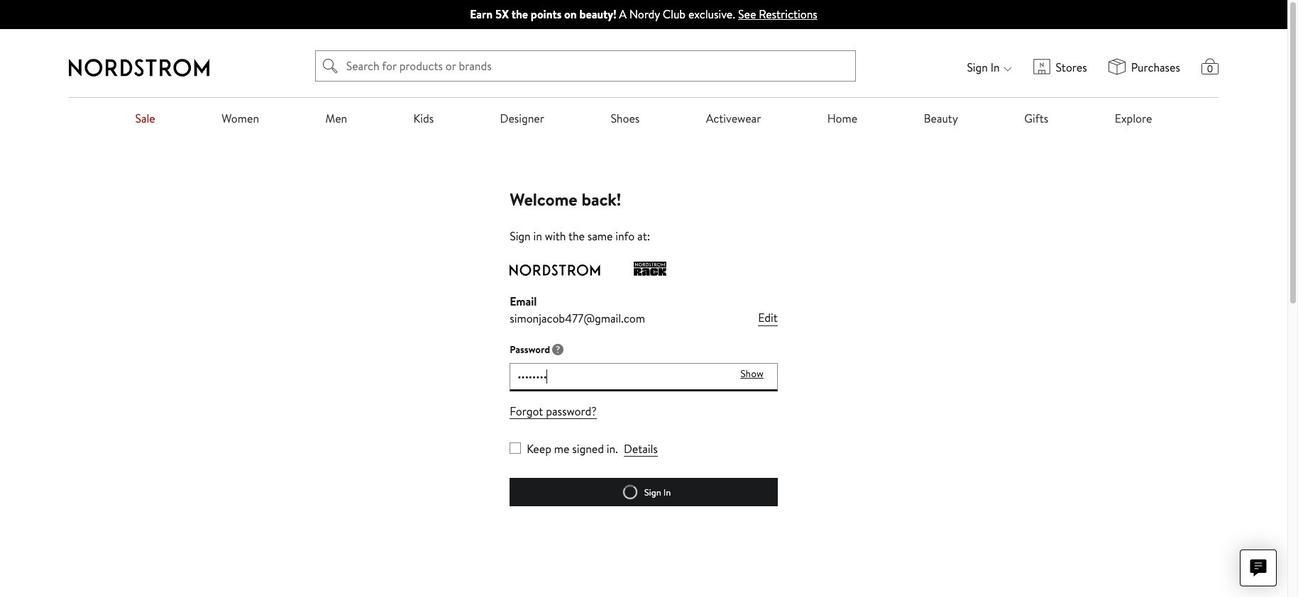 Task type: locate. For each thing, give the bounding box(es) containing it.
None password field
[[510, 364, 778, 392]]

Search for products or brands search field
[[341, 51, 855, 81]]



Task type: describe. For each thing, give the bounding box(es) containing it.
Search search field
[[315, 50, 856, 82]]

large search image
[[323, 58, 338, 75]]

nordstrom logo element
[[69, 59, 209, 76]]

live chat image
[[1250, 560, 1267, 577]]



Task type: vqa. For each thing, say whether or not it's contained in the screenshot.
PASSWORD FIELD
yes



